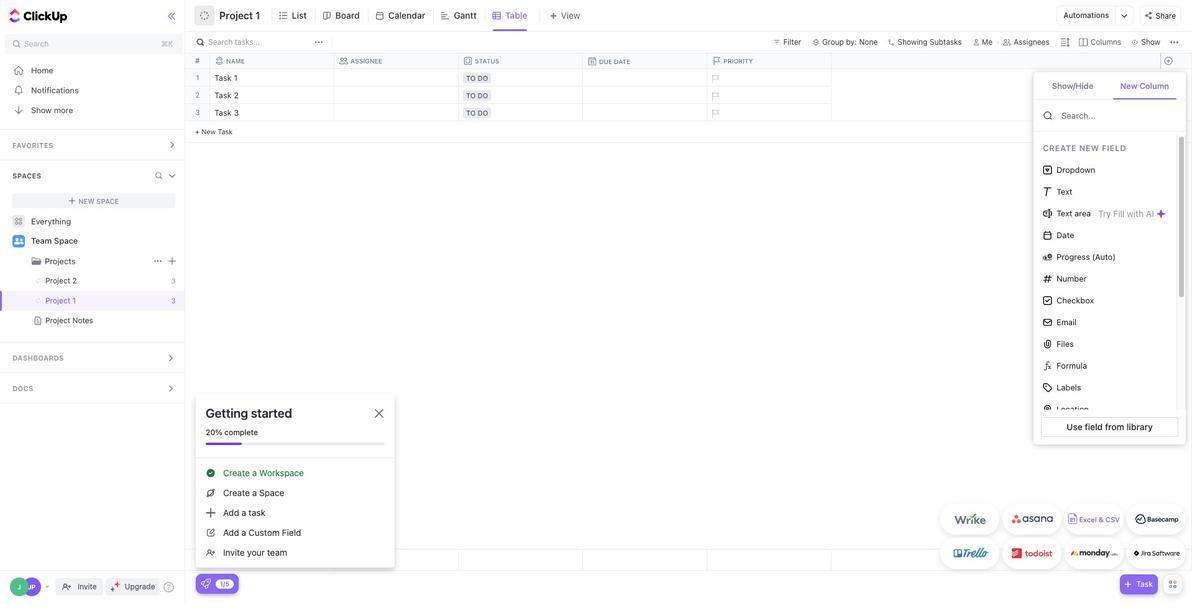 Task type: locate. For each thing, give the bounding box(es) containing it.
0 horizontal spatial invite
[[78, 582, 97, 591]]

space up projects in the left of the page
[[54, 236, 78, 246]]

3
[[234, 108, 239, 118], [196, 108, 200, 116], [171, 277, 176, 285], [171, 297, 176, 305]]

space up the everything link
[[97, 197, 119, 205]]

press space to select this row. row containing ‎task 1
[[210, 69, 832, 88]]

to do
[[466, 74, 488, 82], [466, 91, 488, 99], [466, 109, 488, 117]]

&
[[1099, 516, 1104, 524]]

2 vertical spatial new
[[78, 197, 95, 205]]

notes
[[72, 316, 93, 325]]

1 do from the top
[[478, 74, 488, 82]]

add a task
[[223, 507, 266, 518]]

onboarding checklist button image
[[201, 579, 211, 589]]

project inside button
[[219, 10, 253, 21]]

create
[[223, 468, 250, 478], [223, 487, 250, 498]]

labels
[[1057, 382, 1082, 392]]

set priority element for task 3
[[706, 104, 724, 123]]

1 horizontal spatial project 1
[[219, 10, 260, 21]]

press space to select this row. row containing task 3
[[210, 104, 832, 123]]

1 create from the top
[[223, 468, 250, 478]]

1 horizontal spatial search
[[208, 37, 233, 47]]

1 vertical spatial show
[[31, 105, 52, 115]]

0 vertical spatial new
[[1121, 81, 1138, 91]]

new for new task
[[202, 127, 216, 136]]

2 for ‎task
[[234, 90, 239, 100]]

2 for project
[[72, 276, 77, 285]]

projects
[[45, 256, 76, 266]]

show inside show "dropdown button"
[[1142, 37, 1161, 47]]

project 1
[[219, 10, 260, 21], [45, 296, 76, 305]]

new inside sidebar navigation
[[78, 197, 95, 205]]

add down add a task
[[223, 527, 239, 538]]

files
[[1057, 339, 1074, 349]]

1 vertical spatial add
[[223, 527, 239, 538]]

invite left sparkle svg 2 icon
[[78, 582, 97, 591]]

2 vertical spatial do
[[478, 109, 488, 117]]

space
[[97, 197, 119, 205], [54, 236, 78, 246], [259, 487, 284, 498]]

1 inside 1 2 3
[[196, 73, 199, 81]]

onboarding checklist button element
[[201, 579, 211, 589]]

0 vertical spatial task
[[215, 108, 232, 118]]

0 horizontal spatial project 1
[[45, 296, 76, 305]]

new inside button
[[1121, 81, 1138, 91]]

invite inside sidebar navigation
[[78, 582, 97, 591]]

project 2 link
[[0, 271, 163, 291]]

from
[[1106, 422, 1125, 432]]

with
[[1127, 208, 1144, 219]]

create for create a workspace
[[223, 468, 250, 478]]

3 do from the top
[[478, 109, 488, 117]]

show left more
[[31, 105, 52, 115]]

‎task up ‎task 2
[[215, 73, 232, 83]]

notifications
[[31, 85, 79, 95]]

project 1 inside button
[[219, 10, 260, 21]]

press space to select this row. row containing 2
[[185, 86, 210, 104]]

text
[[1057, 186, 1073, 196], [1057, 208, 1073, 218]]

to for ‎task 2
[[466, 91, 476, 99]]

2 set priority image from the top
[[706, 87, 724, 106]]

share button
[[1141, 6, 1181, 25]]

me button
[[969, 35, 998, 50]]

search up home
[[24, 39, 49, 49]]

do for task 3
[[478, 109, 488, 117]]

3 set priority element from the top
[[706, 104, 724, 123]]

2
[[234, 90, 239, 100], [196, 91, 200, 99], [72, 276, 77, 285]]

docs
[[12, 384, 33, 392]]

2 row group from the left
[[210, 69, 832, 143]]

1 add from the top
[[223, 507, 239, 518]]

0 vertical spatial to
[[466, 74, 476, 82]]

area
[[1075, 208, 1091, 218]]

2 to do cell from the top
[[459, 86, 583, 103]]

text left 'area'
[[1057, 208, 1073, 218]]

2 horizontal spatial space
[[259, 487, 284, 498]]

project notes link
[[0, 311, 163, 331]]

assignees button
[[998, 35, 1056, 50]]

0 vertical spatial create
[[223, 468, 250, 478]]

row
[[210, 53, 834, 69]]

project up the "search tasks..."
[[219, 10, 253, 21]]

show down share button
[[1142, 37, 1161, 47]]

1 vertical spatial to
[[466, 91, 476, 99]]

2 to do from the top
[[466, 91, 488, 99]]

started
[[251, 406, 292, 420]]

a down add a task
[[242, 527, 246, 538]]

1 to do cell from the top
[[459, 69, 583, 86]]

1 horizontal spatial invite
[[223, 547, 245, 558]]

1 ‎task from the top
[[215, 73, 232, 83]]

0 vertical spatial to do
[[466, 74, 488, 82]]

task inside press space to select this row. row
[[215, 108, 232, 118]]

0 vertical spatial text
[[1057, 186, 1073, 196]]

2 vertical spatial to do cell
[[459, 104, 583, 121]]

1 down #
[[196, 73, 199, 81]]

1 vertical spatial project 1
[[45, 296, 76, 305]]

checkbox
[[1057, 295, 1095, 305]]

show more
[[31, 105, 73, 115]]

project 1 button
[[215, 2, 260, 29]]

3 to do from the top
[[466, 109, 488, 117]]

0 horizontal spatial space
[[54, 236, 78, 246]]

1 down name
[[234, 73, 238, 83]]

0 vertical spatial invite
[[223, 547, 245, 558]]

set priority image for 1
[[706, 70, 724, 88]]

1 vertical spatial text
[[1057, 208, 1073, 218]]

add a custom field
[[223, 527, 301, 538]]

1 set priority image from the top
[[706, 70, 724, 88]]

space for new space
[[97, 197, 119, 205]]

a up create a space
[[252, 468, 257, 478]]

notifications link
[[0, 80, 188, 100]]

0 vertical spatial do
[[478, 74, 488, 82]]

project down project 2
[[45, 296, 70, 305]]

set priority element
[[706, 70, 724, 88], [706, 87, 724, 106], [706, 104, 724, 123]]

excel & csv link
[[1065, 504, 1124, 535]]

new
[[1121, 81, 1138, 91], [202, 127, 216, 136], [78, 197, 95, 205]]

show/hide
[[1053, 81, 1094, 91]]

project 1 down project 2
[[45, 296, 76, 305]]

date
[[1057, 230, 1075, 240]]

2 ‎task from the top
[[215, 90, 232, 100]]

0 horizontal spatial show
[[31, 105, 52, 115]]

text for text area
[[1057, 208, 1073, 218]]

0 vertical spatial to do cell
[[459, 69, 583, 86]]

assignees
[[1014, 37, 1050, 47]]

0 vertical spatial ‎task
[[215, 73, 232, 83]]

new left column
[[1121, 81, 1138, 91]]

none
[[860, 37, 878, 47]]

table
[[506, 10, 528, 21]]

grid
[[185, 53, 1193, 571]]

project 1 inside sidebar navigation
[[45, 296, 76, 305]]

create up add a task
[[223, 487, 250, 498]]

priority button
[[708, 57, 832, 65]]

show
[[1142, 37, 1161, 47], [31, 105, 52, 115]]

show/hide button
[[1043, 73, 1103, 99]]

2 do from the top
[[478, 91, 488, 99]]

to do for task 3
[[466, 109, 488, 117]]

new task
[[202, 127, 233, 136]]

1 vertical spatial do
[[478, 91, 488, 99]]

tab list containing show/hide
[[1034, 72, 1186, 100]]

1 text from the top
[[1057, 186, 1073, 196]]

project down projects in the left of the page
[[45, 276, 70, 285]]

3 inside press space to select this row. row
[[234, 108, 239, 118]]

due date column header
[[583, 53, 710, 69]]

new up the everything link
[[78, 197, 95, 205]]

try
[[1099, 208, 1112, 219]]

new for new column
[[1121, 81, 1138, 91]]

try fill with ai
[[1099, 208, 1155, 219]]

0 horizontal spatial 2
[[72, 276, 77, 285]]

text up 'text area'
[[1057, 186, 1073, 196]]

2 inside press space to select this row. row
[[234, 90, 239, 100]]

gantt link
[[454, 0, 482, 31]]

0 horizontal spatial new
[[78, 197, 95, 205]]

1 set priority element from the top
[[706, 70, 724, 88]]

1 vertical spatial invite
[[78, 582, 97, 591]]

2 vertical spatial task
[[1137, 580, 1153, 589]]

‎task down the ‎task 1
[[215, 90, 232, 100]]

search inside sidebar navigation
[[24, 39, 49, 49]]

projects link up project 2
[[1, 251, 151, 271]]

1
[[256, 10, 260, 21], [234, 73, 238, 83], [196, 73, 199, 81], [72, 296, 76, 305]]

create for create a space
[[223, 487, 250, 498]]

upgrade link
[[105, 578, 160, 596]]

2 vertical spatial to do
[[466, 109, 488, 117]]

add for add a custom field
[[223, 527, 239, 538]]

invite your team
[[223, 547, 287, 558]]

0 vertical spatial project 1
[[219, 10, 260, 21]]

do for ‎task 2
[[478, 91, 488, 99]]

use field from library
[[1067, 422, 1153, 432]]

1 to from the top
[[466, 74, 476, 82]]

search for search tasks...
[[208, 37, 233, 47]]

projects link down the everything link
[[45, 251, 151, 271]]

create a workspace
[[223, 468, 304, 478]]

1 row group from the left
[[185, 69, 210, 143]]

project notes
[[45, 316, 93, 325]]

task
[[215, 108, 232, 118], [218, 127, 233, 136], [1137, 580, 1153, 589]]

a for custom
[[242, 527, 246, 538]]

a for task
[[242, 507, 246, 518]]

space down create a workspace
[[259, 487, 284, 498]]

field
[[1085, 422, 1103, 432]]

2 horizontal spatial 2
[[234, 90, 239, 100]]

1 up search tasks... text box
[[256, 10, 260, 21]]

csv
[[1106, 516, 1120, 524]]

add left "task"
[[223, 507, 239, 518]]

press space to select this row. row
[[185, 69, 210, 86], [210, 69, 832, 88], [1161, 69, 1192, 86], [185, 86, 210, 104], [210, 86, 832, 106], [1161, 86, 1192, 104], [185, 104, 210, 121], [210, 104, 832, 123], [1161, 104, 1192, 121], [210, 550, 832, 571], [1161, 550, 1192, 571]]

2 inside project 2 link
[[72, 276, 77, 285]]

create up create a space
[[223, 468, 250, 478]]

1 vertical spatial create
[[223, 487, 250, 498]]

invite left your
[[223, 547, 245, 558]]

1 vertical spatial space
[[54, 236, 78, 246]]

search tasks...
[[208, 37, 260, 47]]

gantt
[[454, 10, 477, 21]]

a up "task"
[[252, 487, 257, 498]]

set priority element for ‎task 2
[[706, 87, 724, 106]]

0 vertical spatial space
[[97, 197, 119, 205]]

project 1 up the "search tasks..."
[[219, 10, 260, 21]]

new down task 3
[[202, 127, 216, 136]]

1 vertical spatial to do
[[466, 91, 488, 99]]

1 horizontal spatial new
[[202, 127, 216, 136]]

1 vertical spatial ‎task
[[215, 90, 232, 100]]

show inside sidebar navigation
[[31, 105, 52, 115]]

dropdown menu image
[[583, 550, 707, 570]]

projects link
[[1, 251, 151, 271], [45, 251, 151, 271]]

0 vertical spatial show
[[1142, 37, 1161, 47]]

dropdown
[[1057, 165, 1096, 175]]

project left notes on the left bottom of page
[[45, 316, 70, 325]]

2 left ‎task 2
[[196, 91, 200, 99]]

task 3
[[215, 108, 239, 118]]

2 text from the top
[[1057, 208, 1073, 218]]

1 horizontal spatial 2
[[196, 91, 200, 99]]

2 add from the top
[[223, 527, 239, 538]]

your
[[247, 547, 265, 558]]

search up name
[[208, 37, 233, 47]]

a left "task"
[[242, 507, 246, 518]]

row group
[[185, 69, 210, 143], [210, 69, 832, 143], [1161, 69, 1192, 143]]

due date
[[599, 58, 631, 65]]

tab list
[[1034, 72, 1186, 100]]

#
[[195, 56, 200, 65]]

2 vertical spatial to
[[466, 109, 476, 117]]

team space link
[[31, 231, 177, 251]]

2 inside 1 2 3
[[196, 91, 200, 99]]

0 vertical spatial add
[[223, 507, 239, 518]]

1 vertical spatial to do cell
[[459, 86, 583, 103]]

1 horizontal spatial space
[[97, 197, 119, 205]]

2 horizontal spatial new
[[1121, 81, 1138, 91]]

2 create from the top
[[223, 487, 250, 498]]

2 up task 3
[[234, 90, 239, 100]]

0 horizontal spatial search
[[24, 39, 49, 49]]

project for project 2 link
[[45, 276, 70, 285]]

2 to from the top
[[466, 91, 476, 99]]

do
[[478, 74, 488, 82], [478, 91, 488, 99], [478, 109, 488, 117]]

row group containing 1 2 3
[[185, 69, 210, 143]]

2 up project 1 link
[[72, 276, 77, 285]]

3 to from the top
[[466, 109, 476, 117]]

1 inside press space to select this row. row
[[234, 73, 238, 83]]

1 to do from the top
[[466, 74, 488, 82]]

progress (auto)
[[1057, 252, 1116, 262]]

1 up project notes
[[72, 296, 76, 305]]

row containing name
[[210, 53, 834, 69]]

to do cell
[[459, 69, 583, 86], [459, 86, 583, 103], [459, 104, 583, 121]]

1 horizontal spatial show
[[1142, 37, 1161, 47]]

2 set priority element from the top
[[706, 87, 724, 106]]

cell
[[335, 69, 459, 86], [583, 69, 708, 86], [335, 86, 459, 103], [583, 86, 708, 103], [335, 104, 459, 121], [583, 104, 708, 121]]

column
[[1140, 81, 1170, 91]]

set priority image
[[706, 70, 724, 88], [706, 87, 724, 106]]

Search field
[[1061, 110, 1176, 121]]

3 to do cell from the top
[[459, 104, 583, 121]]

1 vertical spatial new
[[202, 127, 216, 136]]

set priority element for ‎task 1
[[706, 70, 724, 88]]

favorites button
[[0, 130, 188, 160]]



Task type: describe. For each thing, give the bounding box(es) containing it.
close image
[[375, 409, 384, 418]]

assignee column header
[[335, 53, 461, 68]]

everything
[[31, 216, 71, 226]]

status
[[475, 57, 500, 65]]

use
[[1067, 422, 1083, 432]]

team
[[31, 236, 52, 246]]

team space
[[31, 236, 78, 246]]

assignee button
[[335, 57, 459, 65]]

workspace
[[259, 468, 304, 478]]

create a space
[[223, 487, 284, 498]]

team
[[267, 547, 287, 558]]

a for workspace
[[252, 468, 257, 478]]

to do cell for task 3
[[459, 104, 583, 121]]

progress
[[1057, 252, 1090, 262]]

to for ‎task 1
[[466, 74, 476, 82]]

press space to select this row. row containing ‎task 2
[[210, 86, 832, 106]]

priority column header
[[708, 53, 834, 68]]

ai
[[1147, 208, 1155, 219]]

user friends image
[[14, 238, 23, 245]]

name
[[226, 57, 245, 65]]

home link
[[0, 60, 188, 80]]

task for task 3
[[215, 108, 232, 118]]

show for show more
[[31, 105, 52, 115]]

showing
[[898, 37, 928, 47]]

a for space
[[252, 487, 257, 498]]

everything link
[[0, 211, 188, 231]]

to for task 3
[[466, 109, 476, 117]]

view
[[561, 10, 581, 21]]

2 for 1
[[196, 91, 200, 99]]

by:
[[846, 37, 857, 47]]

press space to select this row. row containing 1
[[185, 69, 210, 86]]

row group containing ‎task 1
[[210, 69, 832, 143]]

list
[[292, 10, 307, 21]]

use field from library button
[[1042, 417, 1179, 437]]

do for ‎task 1
[[478, 74, 488, 82]]

Search tasks... text field
[[208, 34, 312, 51]]

to do cell for ‎task 2
[[459, 86, 583, 103]]

1 vertical spatial task
[[218, 127, 233, 136]]

1 inside sidebar navigation
[[72, 296, 76, 305]]

project for project 1 link
[[45, 296, 70, 305]]

dropdown menu image
[[169, 257, 176, 265]]

priority
[[724, 57, 753, 65]]

fill
[[1114, 208, 1125, 219]]

2 vertical spatial space
[[259, 487, 284, 498]]

invite for invite
[[78, 582, 97, 591]]

3 row group from the left
[[1161, 69, 1192, 143]]

jp
[[28, 583, 36, 591]]

project for project notes link
[[45, 316, 70, 325]]

to do for ‎task 1
[[466, 74, 488, 82]]

new column
[[1121, 81, 1170, 91]]

set priority image for 2
[[706, 87, 724, 106]]

(auto)
[[1093, 252, 1116, 262]]

more
[[54, 105, 73, 115]]

new column button
[[1113, 73, 1177, 99]]

showing subtasks
[[898, 37, 962, 47]]

1 inside button
[[256, 10, 260, 21]]

calendar
[[388, 10, 425, 21]]

complete
[[225, 428, 258, 437]]

j
[[17, 583, 21, 591]]

search for search
[[24, 39, 49, 49]]

sparkle svg 1 image
[[114, 581, 120, 588]]

sidebar navigation
[[0, 0, 188, 603]]

filter
[[784, 37, 802, 47]]

project 2
[[45, 276, 77, 285]]

2 projects link from the left
[[45, 251, 151, 271]]

add for add a task
[[223, 507, 239, 518]]

to do for ‎task 2
[[466, 91, 488, 99]]

show for show
[[1142, 37, 1161, 47]]

invite for invite your team
[[223, 547, 245, 558]]

email
[[1057, 317, 1077, 327]]

filter button
[[769, 35, 807, 50]]

subtasks
[[930, 37, 962, 47]]

assignee
[[351, 57, 382, 65]]

new space
[[78, 197, 119, 205]]

table link
[[506, 0, 533, 31]]

show button
[[1128, 35, 1165, 50]]

board link
[[335, 0, 365, 31]]

share
[[1156, 11, 1176, 20]]

getting
[[206, 406, 248, 420]]

excel
[[1080, 516, 1097, 524]]

calendar link
[[388, 0, 430, 31]]

20%
[[206, 428, 222, 437]]

text area
[[1057, 208, 1091, 218]]

‎task for ‎task 1
[[215, 73, 232, 83]]

status column header
[[459, 53, 586, 68]]

name button
[[210, 57, 335, 65]]

columns
[[1091, 37, 1122, 47]]

favorites
[[12, 141, 53, 149]]

task for task
[[1137, 580, 1153, 589]]

press space to select this row. row containing 3
[[185, 104, 210, 121]]

columns button
[[1076, 35, 1128, 50]]

⌘k
[[161, 39, 173, 49]]

project 1 link
[[0, 291, 163, 311]]

showing subtasks button
[[884, 35, 966, 50]]

formula
[[1057, 360, 1088, 370]]

group
[[823, 37, 844, 47]]

getting started
[[206, 406, 292, 420]]

‎task for ‎task 2
[[215, 90, 232, 100]]

due date button
[[583, 57, 708, 66]]

1 2 3
[[196, 73, 200, 116]]

task
[[249, 507, 266, 518]]

1/5
[[220, 580, 229, 587]]

new for new space
[[78, 197, 95, 205]]

tasks...
[[235, 37, 260, 47]]

me
[[982, 37, 993, 47]]

field
[[282, 527, 301, 538]]

upgrade
[[125, 582, 155, 591]]

library
[[1127, 422, 1153, 432]]

number
[[1057, 273, 1087, 283]]

home
[[31, 65, 53, 75]]

group by: none
[[823, 37, 878, 47]]

grid containing ‎task 1
[[185, 53, 1193, 571]]

set priority image
[[706, 104, 724, 123]]

name column header
[[210, 53, 337, 68]]

text for text
[[1057, 186, 1073, 196]]

due
[[599, 58, 613, 65]]

space for team space
[[54, 236, 78, 246]]

1 projects link from the left
[[1, 251, 151, 271]]

board
[[335, 10, 360, 21]]

sparkle svg 2 image
[[110, 587, 115, 592]]

status button
[[459, 57, 583, 65]]

to do cell for ‎task 1
[[459, 69, 583, 86]]

spaces
[[12, 172, 41, 180]]



Task type: vqa. For each thing, say whether or not it's contained in the screenshot.
"Jeremy Miller's Workspace, ," element
no



